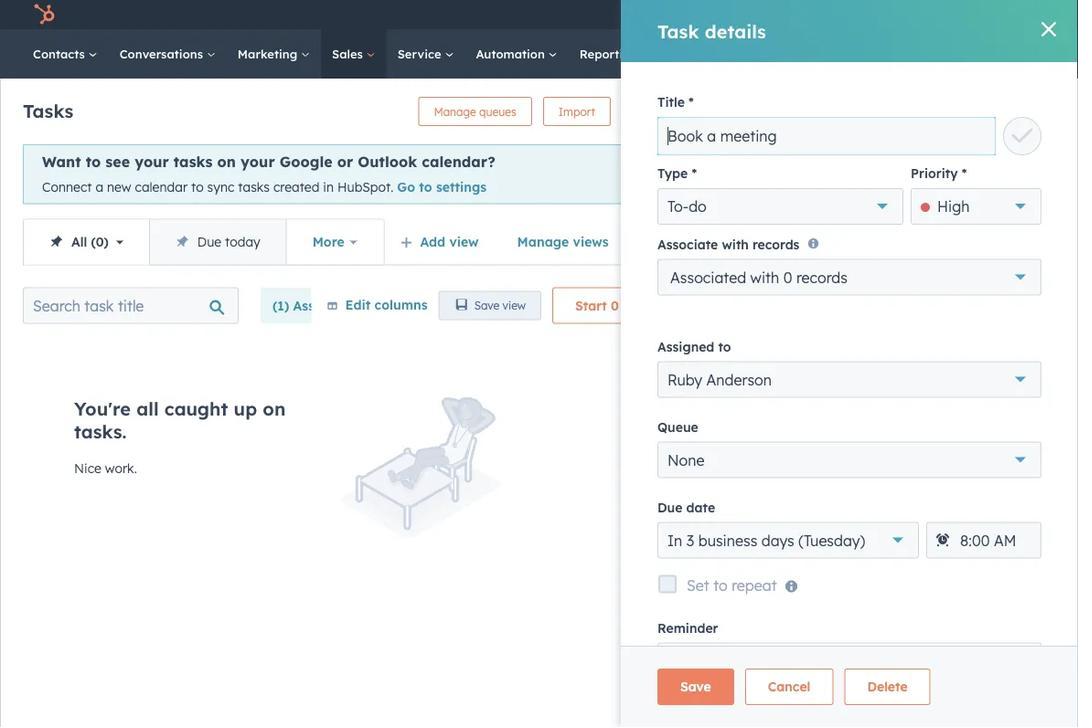 Task type: vqa. For each thing, say whether or not it's contained in the screenshot.
johnsmith popup button
no



Task type: describe. For each thing, give the bounding box(es) containing it.
due date
[[657, 500, 715, 516]]

to left sync
[[191, 179, 204, 195]]

2 vertical spatial this
[[803, 627, 824, 641]]

connect
[[42, 179, 92, 195]]

calendar?
[[422, 153, 495, 171]]

all for all data shown here now lives in the prospecting workspace.
[[769, 191, 783, 207]]

manage queues link
[[418, 97, 532, 126]]

task details
[[657, 20, 766, 43]]

manage views link
[[505, 224, 620, 260]]

prospecting inside all data shown here now lives in the prospecting workspace.
[[769, 209, 841, 225]]

high button
[[911, 188, 1041, 225]]

edit
[[345, 296, 371, 312]]

nice
[[74, 460, 101, 476]]

self
[[973, 7, 994, 22]]

you're
[[74, 397, 131, 420]]

in
[[667, 532, 682, 550]]

is
[[851, 146, 863, 165]]

to-do
[[667, 198, 707, 216]]

week inside this week so far
[[827, 363, 853, 377]]

set
[[687, 576, 709, 595]]

create task link
[[622, 97, 712, 126]]

tasks inside the start 0 tasks button
[[623, 298, 656, 314]]

to-do button
[[657, 188, 903, 225]]

2 your from the left
[[241, 153, 275, 171]]

range: for date range:
[[767, 363, 800, 377]]

ruby anderson
[[667, 371, 772, 389]]

upgrade
[[700, 9, 751, 24]]

queue
[[657, 419, 698, 435]]

ruby
[[667, 371, 702, 389]]

this week so far
[[739, 363, 868, 398]]

import
[[558, 105, 595, 118]]

self made
[[973, 7, 1029, 22]]

all
[[136, 397, 159, 420]]

to for set to repeat
[[713, 576, 728, 595]]

service
[[397, 46, 445, 61]]

marketplaces image
[[814, 8, 830, 25]]

2023.
[[868, 165, 906, 183]]

meetings completed this week element
[[739, 492, 1073, 588]]

records inside popup button
[[796, 268, 848, 287]]

new
[[107, 179, 131, 195]]

this for panel
[[769, 146, 800, 165]]

view for save view
[[503, 299, 526, 313]]

all for all ( 0 )
[[71, 234, 87, 250]]

to left settings
[[419, 179, 432, 195]]

add view button
[[388, 224, 494, 260]]

create
[[637, 105, 672, 118]]

save button
[[657, 669, 734, 706]]

1 horizontal spatial last
[[976, 627, 999, 641]]

none button
[[657, 442, 1041, 479]]

cancel
[[768, 679, 811, 695]]

service link
[[386, 29, 465, 79]]

go to prospecting
[[769, 234, 884, 250]]

a
[[95, 179, 103, 195]]

title
[[657, 94, 685, 110]]

shown
[[819, 191, 857, 207]]

view for add view
[[449, 234, 479, 250]]

or
[[337, 153, 353, 171]]

lives
[[919, 191, 945, 207]]

with for associated
[[750, 268, 779, 287]]

nice work.
[[74, 460, 137, 476]]

compared inside calls connected this week element
[[871, 385, 925, 398]]

0 down a in the top of the page
[[96, 234, 104, 250]]

0 button for meetings completed this week element
[[898, 546, 915, 580]]

save for save
[[680, 679, 711, 695]]

)
[[104, 234, 109, 250]]

go to settings link
[[397, 179, 487, 195]]

save view button
[[439, 291, 541, 321]]

task
[[657, 20, 699, 43]]

in inside want to see your tasks on your google or outlook calendar? connect a new calendar to sync tasks created in hubspot. go to settings
[[323, 179, 334, 195]]

made
[[997, 7, 1029, 22]]

outlook
[[358, 153, 417, 171]]

daily
[[829, 385, 855, 398]]

far inside this week so far
[[739, 385, 754, 398]]

1 vertical spatial compared
[[902, 627, 956, 641]]

to for want to see your tasks on your google or outlook calendar? connect a new calendar to sync tasks created in hubspot. go to settings
[[86, 153, 101, 171]]

upgrade image
[[680, 8, 696, 25]]

self made button
[[942, 0, 1056, 29]]

activities
[[739, 340, 806, 358]]

1 horizontal spatial far
[[871, 627, 886, 641]]

cancel button
[[745, 669, 833, 706]]

insights link
[[735, 283, 849, 327]]

settings
[[436, 179, 487, 195]]

november
[[769, 165, 846, 183]]

add view
[[420, 234, 479, 250]]

now
[[891, 191, 915, 207]]

repeat
[[732, 576, 777, 595]]

due for due today
[[197, 234, 221, 250]]

notifications button
[[910, 0, 942, 29]]

on for away
[[960, 146, 978, 165]]

on inside you're all caught up on tasks.
[[263, 397, 286, 420]]

0 inside button
[[611, 298, 619, 314]]

feed link
[[849, 283, 964, 327]]

schedule
[[994, 297, 1048, 313]]

manage views
[[517, 234, 609, 250]]

tasks
[[23, 99, 73, 122]]

activities button
[[739, 338, 821, 360]]

more
[[312, 234, 344, 250]]

1 vertical spatial compared to: last week
[[902, 627, 1028, 641]]

1 horizontal spatial to:
[[959, 627, 973, 641]]

due for due date
[[657, 500, 683, 516]]

Search HubSpot search field
[[821, 38, 1045, 69]]

last inside calls connected this week element
[[945, 385, 968, 398]]

add
[[420, 234, 445, 250]]

HH:MM text field
[[926, 522, 1041, 559]]



Task type: locate. For each thing, give the bounding box(es) containing it.
1 vertical spatial last
[[976, 627, 999, 641]]

0 vertical spatial this
[[769, 146, 800, 165]]

1 horizontal spatial all
[[769, 191, 783, 207]]

prospecting down data at the top right of the page
[[769, 209, 841, 225]]

automation link
[[465, 29, 568, 79]]

close image
[[1041, 22, 1056, 37]]

priority
[[911, 166, 958, 182]]

type
[[657, 166, 688, 182]]

your up calendar
[[135, 153, 169, 171]]

import link
[[543, 97, 611, 126]]

date down repeat
[[739, 627, 764, 641]]

help image
[[848, 8, 865, 25]]

1 vertical spatial to:
[[959, 627, 973, 641]]

your up created
[[241, 153, 275, 171]]

on for tasks
[[217, 153, 236, 171]]

0 horizontal spatial far
[[739, 385, 754, 398]]

create task
[[637, 105, 697, 118]]

prospecting up associated with 0 records popup button
[[808, 234, 884, 250]]

0 vertical spatial last
[[945, 385, 968, 398]]

0 right start
[[611, 298, 619, 314]]

sales
[[332, 46, 366, 61]]

range: up cancel
[[767, 627, 800, 641]]

0
[[96, 234, 104, 250], [783, 268, 792, 287], [611, 298, 619, 314], [898, 436, 915, 468], [898, 547, 915, 579]]

date range: this week so far
[[739, 627, 886, 641]]

to
[[86, 153, 101, 171], [191, 179, 204, 195], [419, 179, 432, 195], [791, 234, 804, 250], [718, 339, 731, 355], [713, 576, 728, 595]]

0 button inside meetings completed this week element
[[898, 546, 915, 580]]

0 horizontal spatial tasks
[[174, 153, 213, 171]]

close image
[[678, 167, 689, 178]]

1 date from the top
[[739, 363, 764, 377]]

to right set
[[713, 576, 728, 595]]

in 3 business days (tuesday)
[[667, 532, 865, 550]]

compared
[[871, 385, 925, 398], [902, 627, 956, 641]]

on inside this panel is going away on november 1, 2023.
[[960, 146, 978, 165]]

tasks.
[[74, 420, 127, 443]]

in left the
[[949, 191, 960, 207]]

none
[[667, 451, 705, 469]]

1 horizontal spatial your
[[241, 153, 275, 171]]

going
[[867, 146, 910, 165]]

0 vertical spatial compared to: last week
[[871, 385, 997, 398]]

(1)
[[272, 298, 289, 314]]

0 horizontal spatial in
[[323, 179, 334, 195]]

1 vertical spatial records
[[796, 268, 848, 287]]

1 vertical spatial manage
[[517, 234, 569, 250]]

1 vertical spatial date
[[739, 627, 764, 641]]

start 0 tasks button
[[552, 288, 698, 324]]

calling icon image
[[774, 9, 791, 26]]

so inside this week so far
[[856, 363, 868, 377]]

0 vertical spatial tasks
[[174, 153, 213, 171]]

1 vertical spatial all
[[71, 234, 87, 250]]

tasks up sync
[[174, 153, 213, 171]]

ruby anderson image
[[953, 6, 969, 23]]

1 vertical spatial go
[[769, 234, 787, 250]]

marketing
[[238, 46, 301, 61]]

automation
[[476, 46, 548, 61]]

compared up delete
[[902, 627, 956, 641]]

0 vertical spatial view
[[449, 234, 479, 250]]

2 date from the top
[[739, 627, 764, 641]]

date inside calls connected this week element
[[739, 363, 764, 377]]

1 vertical spatial so
[[856, 627, 868, 641]]

0 horizontal spatial view
[[449, 234, 479, 250]]

1 vertical spatial this
[[803, 363, 824, 377]]

0 horizontal spatial all
[[71, 234, 87, 250]]

0 vertical spatial date
[[739, 363, 764, 377]]

range: for date range: this week so far
[[767, 627, 800, 641]]

business
[[698, 532, 757, 550]]

0 horizontal spatial save
[[474, 299, 499, 313]]

work.
[[105, 460, 137, 476]]

save inside button
[[680, 679, 711, 695]]

1 your from the left
[[135, 153, 169, 171]]

associate
[[657, 236, 718, 252]]

range: down activities popup button
[[767, 363, 800, 377]]

task
[[675, 105, 697, 118]]

tasks banner
[[23, 91, 712, 126]]

range: inside calls connected this week element
[[767, 363, 800, 377]]

0 right (tuesday)
[[898, 547, 915, 579]]

in inside all data shown here now lives in the prospecting workspace.
[[949, 191, 960, 207]]

0 horizontal spatial on
[[217, 153, 236, 171]]

save down add view
[[474, 299, 499, 313]]

compared right daily
[[871, 385, 925, 398]]

due today
[[197, 234, 260, 250]]

manage queues
[[434, 105, 516, 118]]

in right created
[[323, 179, 334, 195]]

link opens in a new window image
[[887, 235, 900, 253]]

to inside go to prospecting link
[[791, 234, 804, 250]]

on up sync
[[217, 153, 236, 171]]

1 vertical spatial 0 button
[[898, 546, 915, 580]]

far up delete
[[871, 627, 886, 641]]

go
[[397, 179, 415, 195], [769, 234, 787, 250]]

0 button
[[898, 434, 915, 469], [898, 546, 915, 580]]

manage left views
[[517, 234, 569, 250]]

save inside button
[[474, 299, 499, 313]]

this panel is going away on november 1, 2023.
[[769, 146, 978, 183]]

this inside this week so far
[[803, 363, 824, 377]]

go inside want to see your tasks on your google or outlook calendar? connect a new calendar to sync tasks created in hubspot. go to settings
[[397, 179, 415, 195]]

queues
[[479, 105, 516, 118]]

navigation
[[23, 219, 384, 266]]

to down to-do popup button
[[791, 234, 804, 250]]

conversations
[[120, 46, 206, 61]]

edit columns button
[[326, 294, 428, 317]]

all data shown here now lives in the prospecting workspace.
[[769, 191, 982, 225]]

0 horizontal spatial due
[[197, 234, 221, 250]]

manage left queues
[[434, 105, 476, 118]]

(1) assignee
[[272, 298, 350, 314]]

0 horizontal spatial last
[[945, 385, 968, 398]]

in 3 business days (tuesday) button
[[657, 522, 919, 559]]

this up cancel
[[803, 627, 824, 641]]

0 vertical spatial to:
[[928, 385, 942, 398]]

start 0 tasks
[[575, 298, 656, 314]]

delete button
[[844, 669, 930, 706]]

want to see your tasks on your google or outlook calendar? alert
[[23, 144, 712, 204]]

go down outlook
[[397, 179, 415, 195]]

(tuesday)
[[798, 532, 865, 550]]

0 button inside calls connected this week element
[[898, 434, 915, 469]]

1 so from the top
[[856, 363, 868, 377]]

2 0 button from the top
[[898, 546, 915, 580]]

tab list
[[735, 283, 1078, 328]]

0 vertical spatial range:
[[767, 363, 800, 377]]

with up associated with 0 records
[[722, 236, 749, 252]]

Title text field
[[657, 117, 996, 155]]

do
[[689, 198, 707, 216]]

0 button for calls connected this week element
[[898, 434, 915, 469]]

1 horizontal spatial on
[[263, 397, 286, 420]]

0 horizontal spatial with
[[722, 236, 749, 252]]

with for associate
[[722, 236, 749, 252]]

this up frequency: daily
[[803, 363, 824, 377]]

0 vertical spatial all
[[769, 191, 783, 207]]

1 vertical spatial tasks
[[238, 179, 270, 195]]

1 range: from the top
[[767, 363, 800, 377]]

date
[[686, 500, 715, 516]]

1 horizontal spatial manage
[[517, 234, 569, 250]]

2 range: from the top
[[767, 627, 800, 641]]

1 horizontal spatial tasks
[[238, 179, 270, 195]]

0 horizontal spatial your
[[135, 153, 169, 171]]

date for date range: this week so far
[[739, 627, 764, 641]]

0 button up meetings completed this week element
[[898, 434, 915, 469]]

0 up meetings completed this week element
[[898, 436, 915, 468]]

due date element
[[926, 522, 1041, 559]]

due left today
[[197, 234, 221, 250]]

1 horizontal spatial with
[[750, 268, 779, 287]]

0 vertical spatial prospecting
[[769, 209, 841, 225]]

to for go to prospecting
[[791, 234, 804, 250]]

0 vertical spatial with
[[722, 236, 749, 252]]

help button
[[841, 0, 872, 29]]

ruby anderson button
[[657, 361, 1041, 398]]

google
[[280, 153, 332, 171]]

reminder
[[657, 620, 718, 636]]

date down activities at the top right of page
[[739, 363, 764, 377]]

you're all caught up on tasks.
[[74, 397, 286, 443]]

0 vertical spatial due
[[197, 234, 221, 250]]

1 vertical spatial prospecting
[[808, 234, 884, 250]]

marketplaces button
[[803, 0, 841, 29]]

save down reminder
[[680, 679, 711, 695]]

2 so from the top
[[856, 627, 868, 641]]

today
[[225, 234, 260, 250]]

search image
[[1036, 46, 1052, 62]]

this inside this panel is going away on november 1, 2023.
[[769, 146, 800, 165]]

tasks right sync
[[238, 179, 270, 195]]

1 vertical spatial save
[[680, 679, 711, 695]]

up
[[234, 397, 257, 420]]

notifications image
[[918, 8, 934, 25]]

0 vertical spatial go
[[397, 179, 415, 195]]

view left start
[[503, 299, 526, 313]]

far down the date range:
[[739, 385, 754, 398]]

tasks
[[174, 153, 213, 171], [238, 179, 270, 195], [623, 298, 656, 314]]

0 vertical spatial save
[[474, 299, 499, 313]]

on right away at the right top of the page
[[960, 146, 978, 165]]

all left (
[[71, 234, 87, 250]]

0 horizontal spatial manage
[[434, 105, 476, 118]]

to up the ruby anderson
[[718, 339, 731, 355]]

set to repeat
[[687, 576, 777, 595]]

0 inside calls connected this week element
[[898, 436, 915, 468]]

to-
[[667, 198, 689, 216]]

1 horizontal spatial view
[[503, 299, 526, 313]]

manage inside tasks banner
[[434, 105, 476, 118]]

0 horizontal spatial go
[[397, 179, 415, 195]]

date
[[739, 363, 764, 377], [739, 627, 764, 641]]

high
[[937, 198, 970, 216]]

1 vertical spatial due
[[657, 500, 683, 516]]

panel
[[804, 146, 846, 165]]

2 horizontal spatial tasks
[[623, 298, 656, 314]]

0 button right (tuesday)
[[898, 546, 915, 580]]

on inside want to see your tasks on your google or outlook calendar? connect a new calendar to sync tasks created in hubspot. go to settings
[[217, 153, 236, 171]]

manage for manage views
[[517, 234, 569, 250]]

delete
[[867, 679, 908, 695]]

calling icon button
[[767, 2, 798, 29]]

menu containing self made
[[669, 0, 1056, 36]]

1 vertical spatial range:
[[767, 627, 800, 641]]

Search task title search field
[[23, 288, 239, 324]]

settings image
[[883, 8, 899, 25]]

save for save view
[[474, 299, 499, 313]]

contacts link
[[22, 29, 109, 79]]

0 up 'insights'
[[783, 268, 792, 287]]

go down to-do popup button
[[769, 234, 787, 250]]

0 horizontal spatial to:
[[928, 385, 942, 398]]

all left data at the top right of the page
[[769, 191, 783, 207]]

0 vertical spatial so
[[856, 363, 868, 377]]

0 inside meetings completed this week element
[[898, 547, 915, 579]]

1 horizontal spatial in
[[949, 191, 960, 207]]

go to prospecting link
[[769, 234, 903, 253]]

calls connected this week element
[[739, 358, 1073, 476]]

1 horizontal spatial due
[[657, 500, 683, 516]]

sales link
[[321, 29, 386, 79]]

records up associated with 0 records
[[753, 236, 800, 252]]

link opens in a new window image
[[887, 237, 900, 250]]

0 vertical spatial manage
[[434, 105, 476, 118]]

edit columns
[[345, 296, 428, 312]]

conversations link
[[109, 29, 227, 79]]

to left see
[[86, 153, 101, 171]]

start
[[575, 298, 607, 314]]

on right up
[[263, 397, 286, 420]]

records down go to prospecting
[[796, 268, 848, 287]]

menu
[[669, 0, 1056, 36]]

date for date range:
[[739, 363, 764, 377]]

with up 'insights'
[[750, 268, 779, 287]]

this for week
[[803, 363, 824, 377]]

0 vertical spatial compared
[[871, 385, 925, 398]]

1 0 button from the top
[[898, 434, 915, 469]]

view right the add
[[449, 234, 479, 250]]

3
[[687, 532, 694, 550]]

to: inside calls connected this week element
[[928, 385, 942, 398]]

due today link
[[149, 220, 286, 265]]

2 vertical spatial tasks
[[623, 298, 656, 314]]

hubspot.
[[337, 179, 394, 195]]

this
[[769, 146, 800, 165], [803, 363, 824, 377], [803, 627, 824, 641]]

1 vertical spatial view
[[503, 299, 526, 313]]

0 inside popup button
[[783, 268, 792, 287]]

0 vertical spatial 0 button
[[898, 434, 915, 469]]

to for assigned to
[[718, 339, 731, 355]]

view inside add view popup button
[[449, 234, 479, 250]]

hubspot image
[[33, 4, 55, 26]]

0 vertical spatial far
[[739, 385, 754, 398]]

1,
[[851, 165, 863, 183]]

manage for manage queues
[[434, 105, 476, 118]]

here
[[861, 191, 887, 207]]

1 vertical spatial with
[[750, 268, 779, 287]]

view inside save view button
[[503, 299, 526, 313]]

with inside associated with 0 records popup button
[[750, 268, 779, 287]]

marketing link
[[227, 29, 321, 79]]

2 horizontal spatial on
[[960, 146, 978, 165]]

all inside all data shown here now lives in the prospecting workspace.
[[769, 191, 783, 207]]

the
[[963, 191, 982, 207]]

due left date
[[657, 500, 683, 516]]

1 horizontal spatial save
[[680, 679, 711, 695]]

navigation containing all
[[23, 219, 384, 266]]

0 vertical spatial records
[[753, 236, 800, 252]]

tasks right start
[[623, 298, 656, 314]]

manage
[[434, 105, 476, 118], [517, 234, 569, 250]]

associate with records
[[657, 236, 800, 252]]

on
[[960, 146, 978, 165], [217, 153, 236, 171], [263, 397, 286, 420]]

this left panel
[[769, 146, 800, 165]]

assigned to
[[657, 339, 731, 355]]

tab list containing insights
[[735, 283, 1078, 328]]

insights
[[766, 297, 818, 313]]

compared to: last week inside calls connected this week element
[[871, 385, 997, 398]]

1 vertical spatial far
[[871, 627, 886, 641]]

1 horizontal spatial go
[[769, 234, 787, 250]]

associated with 0 records button
[[657, 259, 1041, 296]]



